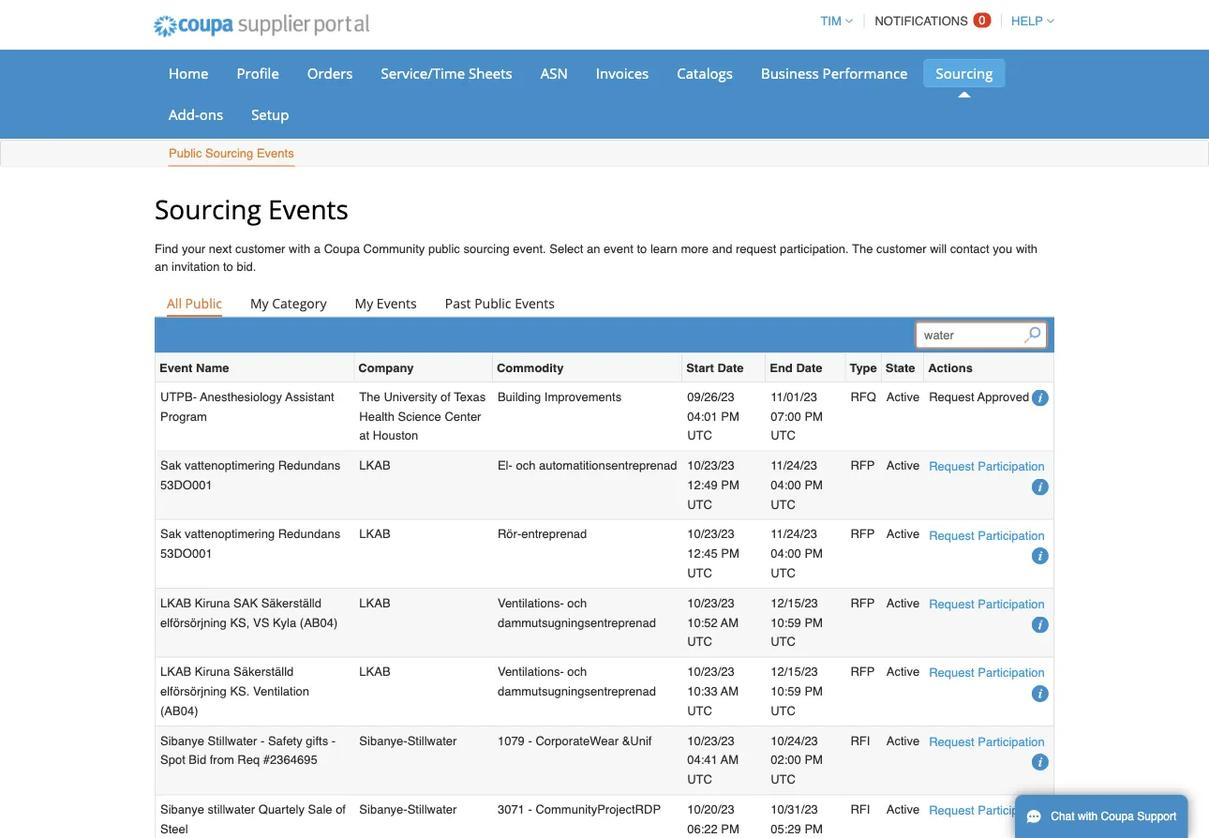 Task type: vqa. For each thing, say whether or not it's contained in the screenshot.
the right CHANGE IMAGE
no



Task type: locate. For each thing, give the bounding box(es) containing it.
navigation
[[812, 3, 1055, 39]]

5 request participation button from the top
[[929, 732, 1045, 752]]

vattenoptimering down "utpb- anesthesiology assistant program"
[[185, 458, 275, 472]]

2 sak vattenoptimering redundans 53do001 from the top
[[160, 527, 341, 561]]

10/23/23 up 12:49
[[687, 458, 735, 472]]

my inside 'link'
[[355, 294, 373, 312]]

the up "health"
[[359, 390, 380, 404]]

säkerställd up ventilation
[[233, 665, 294, 679]]

53do001 for rör-entreprenad
[[160, 547, 213, 561]]

customer up bid.
[[235, 242, 285, 256]]

events down 'setup' link
[[257, 146, 294, 160]]

1 vertical spatial och
[[568, 596, 587, 610]]

10/23/23 inside 10/23/23 10:52 am utc
[[687, 596, 735, 610]]

sibanye inside sibanye stillwater - safety gifts - spot bid from req #2364695
[[160, 734, 204, 748]]

1 request participation button from the top
[[929, 457, 1045, 476]]

redundans for rör-entreprenad
[[278, 527, 341, 541]]

0 horizontal spatial the
[[359, 390, 380, 404]]

1 ventilations- och dammutsugningsentreprenad from the top
[[498, 596, 656, 630]]

11/24/23 04:00 pm utc right 10/23/23 12:45 pm utc
[[771, 527, 823, 580]]

pm for 10/23/23 10:52 am utc
[[805, 615, 823, 630]]

1 sibanye- from the top
[[359, 734, 408, 748]]

2 vertical spatial och
[[568, 665, 587, 679]]

1 vertical spatial kiruna
[[195, 665, 230, 679]]

0 horizontal spatial my
[[250, 294, 269, 312]]

coupa right a
[[324, 242, 360, 256]]

2 request from the top
[[929, 459, 975, 473]]

2 am from the top
[[721, 684, 739, 698]]

1 11/24/23 from the top
[[771, 458, 817, 472]]

request for 10/20/23 06:22 p
[[929, 803, 975, 817]]

stillwater left 3071
[[408, 802, 457, 816]]

2 vattenoptimering from the top
[[185, 527, 275, 541]]

my category
[[250, 294, 327, 312]]

stillwater
[[208, 802, 255, 816]]

6 request participation from the top
[[929, 803, 1045, 817]]

11/24/23 04:00 pm utc for 10/23/23 12:49 pm utc
[[771, 458, 823, 511]]

am inside 10/23/23 10:52 am utc
[[721, 615, 739, 630]]

1 participation from the top
[[978, 459, 1045, 473]]

säkerställd inside lkab kiruna sak säkerställd elförsörjning ks, vs kyla (ab04)
[[261, 596, 322, 610]]

10/23/23 up 10:33
[[687, 665, 735, 679]]

0 vertical spatial och
[[516, 458, 536, 472]]

1 sibanye-stillwater from the top
[[359, 734, 457, 748]]

business performance
[[761, 63, 908, 83]]

10/23/23 inside 10/23/23 04:41 am utc
[[687, 734, 735, 748]]

1 vertical spatial to
[[223, 259, 233, 273]]

2 vertical spatial am
[[721, 753, 739, 767]]

kiruna
[[195, 596, 230, 610], [195, 665, 230, 679]]

sourcing link
[[924, 59, 1006, 87]]

of inside the university of texas health science center at houston
[[441, 390, 451, 404]]

7 active from the top
[[887, 802, 920, 816]]

ventilations- och dammutsugningsentreprenad for 10:52
[[498, 596, 656, 630]]

utc inside 10/23/23 10:52 am utc
[[687, 635, 712, 649]]

1 vertical spatial of
[[336, 802, 346, 816]]

1 vertical spatial 04:00
[[771, 547, 801, 561]]

steel
[[160, 822, 188, 836]]

5 request from the top
[[929, 666, 975, 680]]

orders
[[307, 63, 353, 83]]

3 request participation button from the top
[[929, 594, 1045, 614]]

with inside the chat with coupa support button
[[1078, 810, 1098, 823]]

1 ventilations- from the top
[[498, 596, 564, 610]]

10/23/23 inside '10/23/23 12:49 pm utc'
[[687, 458, 735, 472]]

utc down 07:00 at the right of the page
[[771, 429, 796, 443]]

2 ventilations- och dammutsugningsentreprenad from the top
[[498, 665, 656, 698]]

request for 10/23/23 10:33 am utc
[[929, 666, 975, 680]]

stillwater for safety
[[408, 734, 457, 748]]

1 vertical spatial ventilations-
[[498, 665, 564, 679]]

1 horizontal spatial coupa
[[1101, 810, 1134, 823]]

am inside 10/23/23 10:33 am utc
[[721, 684, 739, 698]]

public inside 'link'
[[475, 294, 511, 312]]

04:00 right 10/23/23 12:45 pm utc
[[771, 547, 801, 561]]

2 sibanye-stillwater from the top
[[359, 802, 457, 816]]

sourcing inside "link"
[[936, 63, 993, 83]]

with right you
[[1016, 242, 1038, 256]]

lkab for 10/23/23 10:33 am utc
[[359, 665, 391, 679]]

sourcing up next
[[155, 191, 261, 226]]

och down entreprenad
[[568, 596, 587, 610]]

pm inside 10/24/23 02:00 pm utc
[[805, 753, 823, 767]]

rfi for 10/31/23 05:29 p
[[851, 802, 870, 816]]

sourcing
[[464, 242, 510, 256]]

1 date from the left
[[718, 361, 744, 375]]

10/23/23 up 04:41
[[687, 734, 735, 748]]

3 rfp from the top
[[851, 596, 875, 610]]

elförsörjning left ks. at the bottom of the page
[[160, 684, 227, 698]]

1 vertical spatial 11/24/23
[[771, 527, 817, 541]]

1 vertical spatial vattenoptimering
[[185, 527, 275, 541]]

1 request participation from the top
[[929, 459, 1045, 473]]

2 my from the left
[[355, 294, 373, 312]]

04:00 down 07:00 at the right of the page
[[771, 478, 801, 492]]

sak
[[160, 458, 181, 472], [160, 527, 181, 541]]

2 request participation from the top
[[929, 528, 1045, 542]]

sibanye-stillwater right gifts
[[359, 734, 457, 748]]

tab list
[[155, 290, 1055, 316]]

home link
[[157, 59, 221, 87]]

4 rfp from the top
[[851, 665, 875, 679]]

1 sibanye from the top
[[160, 734, 204, 748]]

10:59 up the 10/24/23
[[771, 684, 801, 698]]

vattenoptimering
[[185, 458, 275, 472], [185, 527, 275, 541]]

participation for 10/23/23 10:33 am utc
[[978, 666, 1045, 680]]

4 active from the top
[[887, 596, 920, 610]]

pm inside 09/26/23 04:01 pm utc
[[721, 409, 740, 423]]

1 vertical spatial am
[[721, 684, 739, 698]]

1 12/15/23 from the top
[[771, 596, 818, 610]]

with
[[289, 242, 311, 256], [1016, 242, 1038, 256], [1078, 810, 1098, 823]]

stillwater left 1079
[[408, 734, 457, 748]]

3071
[[498, 802, 525, 816]]

10/23/23 up 10:52
[[687, 596, 735, 610]]

request participation for 10/23/23 10:33 am utc
[[929, 666, 1045, 680]]

1 vertical spatial redundans
[[278, 527, 341, 541]]

public right "all"
[[185, 294, 222, 312]]

utc down 04:41
[[687, 773, 712, 787]]

1 53do001 from the top
[[160, 478, 213, 492]]

utc down 10:33
[[687, 704, 712, 718]]

0 vertical spatial redundans
[[278, 458, 341, 472]]

date inside 'button'
[[718, 361, 744, 375]]

12:45
[[687, 547, 718, 561]]

dammutsugningsentreprenad up "corporatewear"
[[498, 684, 656, 698]]

coupa
[[324, 242, 360, 256], [1101, 810, 1134, 823]]

2 kiruna from the top
[[195, 665, 230, 679]]

2 rfp from the top
[[851, 527, 875, 541]]

1 vertical spatial 12/15/23 10:59 pm utc
[[771, 665, 823, 718]]

request participation for 10/20/23 06:22 p
[[929, 803, 1045, 817]]

0 vertical spatial kiruna
[[195, 596, 230, 610]]

4 10/23/23 from the top
[[687, 665, 735, 679]]

redundans up kyla
[[278, 527, 341, 541]]

2 sibanye- from the top
[[359, 802, 408, 816]]

1 vertical spatial dammutsugningsentreprenad
[[498, 684, 656, 698]]

request participation button for 10/23/23 10:52 am utc
[[929, 594, 1045, 614]]

redundans down assistant
[[278, 458, 341, 472]]

rfi right '10/31/23 05:29 p'
[[851, 802, 870, 816]]

kiruna inside lkab kiruna säkerställd elförsörjning ks. ventilation (ab04)
[[195, 665, 230, 679]]

request
[[929, 390, 975, 404], [929, 459, 975, 473], [929, 528, 975, 542], [929, 597, 975, 611], [929, 666, 975, 680], [929, 735, 975, 749], [929, 803, 975, 817]]

1 vertical spatial an
[[155, 259, 168, 273]]

09/26/23 04:01 pm utc
[[687, 390, 740, 443]]

with right chat
[[1078, 810, 1098, 823]]

1 vertical spatial the
[[359, 390, 380, 404]]

kiruna left sak
[[195, 596, 230, 610]]

of inside sibanye stillwater quartely sale of steel
[[336, 802, 346, 816]]

(ab04) inside lkab kiruna sak säkerställd elförsörjning ks, vs kyla (ab04)
[[300, 615, 338, 630]]

sak for el- och automatitionsentreprenad
[[160, 458, 181, 472]]

10/23/23 inside 10/23/23 10:33 am utc
[[687, 665, 735, 679]]

0
[[979, 13, 986, 27]]

0 vertical spatial vattenoptimering
[[185, 458, 275, 472]]

0 vertical spatial sak vattenoptimering redundans 53do001
[[160, 458, 341, 492]]

lkab inside lkab kiruna säkerställd elförsörjning ks. ventilation (ab04)
[[160, 665, 192, 679]]

ventilations- och dammutsugningsentreprenad down entreprenad
[[498, 596, 656, 630]]

1 12/15/23 10:59 pm utc from the top
[[771, 596, 823, 649]]

date inside button
[[796, 361, 823, 375]]

5 participation from the top
[[978, 735, 1045, 749]]

sourcing down 0
[[936, 63, 993, 83]]

(ab04) up spot
[[160, 704, 198, 718]]

1 rfi from the top
[[851, 734, 870, 748]]

Search text field
[[916, 322, 1047, 348]]

utc down 10:52
[[687, 635, 712, 649]]

1 horizontal spatial the
[[852, 242, 873, 256]]

0 vertical spatial sibanye-stillwater
[[359, 734, 457, 748]]

1 vertical spatial (ab04)
[[160, 704, 198, 718]]

anesthesiology
[[200, 390, 282, 404]]

0 vertical spatial sak
[[160, 458, 181, 472]]

to left learn
[[637, 242, 647, 256]]

pm inside 10/23/23 12:45 pm utc
[[721, 547, 740, 561]]

participation.
[[780, 242, 849, 256]]

6 participation from the top
[[978, 803, 1045, 817]]

utc inside 09/26/23 04:01 pm utc
[[687, 429, 712, 443]]

1 10:59 from the top
[[771, 615, 801, 630]]

1 vertical spatial 53do001
[[160, 547, 213, 561]]

kiruna inside lkab kiruna sak säkerställd elförsörjning ks, vs kyla (ab04)
[[195, 596, 230, 610]]

0 vertical spatial am
[[721, 615, 739, 630]]

1 vertical spatial sibanye-
[[359, 802, 408, 816]]

type
[[850, 361, 877, 375]]

asn link
[[529, 59, 580, 87]]

0 vertical spatial to
[[637, 242, 647, 256]]

automatitionsentreprenad
[[539, 458, 677, 472]]

an left event
[[587, 242, 600, 256]]

0 horizontal spatial coupa
[[324, 242, 360, 256]]

0 vertical spatial dammutsugningsentreprenad
[[498, 615, 656, 630]]

and
[[712, 242, 733, 256]]

7 request from the top
[[929, 803, 975, 817]]

12/15/23 10:59 pm utc right 10/23/23 10:52 am utc at the right of the page
[[771, 596, 823, 649]]

2 sibanye from the top
[[160, 802, 204, 816]]

1 redundans from the top
[[278, 458, 341, 472]]

04:00 for 10/23/23 12:45 pm utc
[[771, 547, 801, 561]]

12/15/23 10:59 pm utc up the 10/24/23
[[771, 665, 823, 718]]

the inside the university of texas health science center at houston
[[359, 390, 380, 404]]

4 request participation button from the top
[[929, 663, 1045, 683]]

next
[[209, 242, 232, 256]]

sibanye up spot
[[160, 734, 204, 748]]

2 11/24/23 04:00 pm utc from the top
[[771, 527, 823, 580]]

sibanye- right gifts
[[359, 734, 408, 748]]

4 request from the top
[[929, 597, 975, 611]]

find
[[155, 242, 178, 256]]

11/01/23 07:00 pm utc
[[771, 390, 823, 443]]

request participation button
[[929, 457, 1045, 476], [929, 525, 1045, 545], [929, 594, 1045, 614], [929, 663, 1045, 683], [929, 732, 1045, 752], [929, 801, 1045, 820]]

1 11/24/23 04:00 pm utc from the top
[[771, 458, 823, 511]]

date
[[718, 361, 744, 375], [796, 361, 823, 375]]

0 vertical spatial 12/15/23
[[771, 596, 818, 610]]

event
[[604, 242, 634, 256]]

date right start
[[718, 361, 744, 375]]

0 vertical spatial 11/24/23 04:00 pm utc
[[771, 458, 823, 511]]

1 rfp from the top
[[851, 458, 875, 472]]

date right end
[[796, 361, 823, 375]]

from
[[210, 753, 234, 767]]

3 am from the top
[[721, 753, 739, 767]]

12/15/23 10:59 pm utc
[[771, 596, 823, 649], [771, 665, 823, 718]]

0 vertical spatial an
[[587, 242, 600, 256]]

ventilations- och dammutsugningsentreprenad up "corporatewear"
[[498, 665, 656, 698]]

company
[[359, 361, 414, 375]]

improvements
[[545, 390, 622, 404]]

utc inside 10/23/23 12:45 pm utc
[[687, 566, 712, 580]]

11/24/23
[[771, 458, 817, 472], [771, 527, 817, 541]]

kiruna up ks. at the bottom of the page
[[195, 665, 230, 679]]

my down bid.
[[250, 294, 269, 312]]

ventilations- down rör-entreprenad
[[498, 596, 564, 610]]

10/23/23 up 12:45
[[687, 527, 735, 541]]

0 horizontal spatial with
[[289, 242, 311, 256]]

sibanye up 'steel'
[[160, 802, 204, 816]]

- left safety
[[261, 734, 265, 748]]

2 12/15/23 from the top
[[771, 665, 818, 679]]

am for 10:52
[[721, 615, 739, 630]]

participation for 10/20/23 06:22 p
[[978, 803, 1045, 817]]

0 horizontal spatial customer
[[235, 242, 285, 256]]

2 customer from the left
[[877, 242, 927, 256]]

11/24/23 04:00 pm utc down 11/01/23 07:00 pm utc
[[771, 458, 823, 511]]

with left a
[[289, 242, 311, 256]]

1 sak from the top
[[160, 458, 181, 472]]

am inside 10/23/23 04:41 am utc
[[721, 753, 739, 767]]

pm inside 11/01/23 07:00 pm utc
[[805, 409, 823, 423]]

date for start date
[[718, 361, 744, 375]]

coupa inside button
[[1101, 810, 1134, 823]]

sak vattenoptimering redundans 53do001 down "utpb- anesthesiology assistant program"
[[160, 458, 341, 492]]

am right 10:52
[[721, 615, 739, 630]]

1 my from the left
[[250, 294, 269, 312]]

10:59 for 10/23/23 10:33 am utc
[[771, 684, 801, 698]]

sak vattenoptimering redundans 53do001 for el- och automatitionsentreprenad
[[160, 458, 341, 492]]

2 request participation button from the top
[[929, 525, 1045, 545]]

0 vertical spatial sibanye
[[160, 734, 204, 748]]

5 10/23/23 from the top
[[687, 734, 735, 748]]

#2364695
[[263, 753, 318, 767]]

0 vertical spatial coupa
[[324, 242, 360, 256]]

5 active from the top
[[887, 665, 920, 679]]

stillwater up from
[[208, 734, 257, 748]]

name
[[196, 361, 229, 375]]

1 vertical spatial sibanye-stillwater
[[359, 802, 457, 816]]

ventilation
[[253, 684, 309, 698]]

am right 04:41
[[721, 753, 739, 767]]

2 rfi from the top
[[851, 802, 870, 816]]

redundans for el- och automatitionsentreprenad
[[278, 458, 341, 472]]

2 10/23/23 from the top
[[687, 527, 735, 541]]

0 vertical spatial 12/15/23 10:59 pm utc
[[771, 596, 823, 649]]

request participation for 10/23/23 10:52 am utc
[[929, 597, 1045, 611]]

0 vertical spatial rfi
[[851, 734, 870, 748]]

1 vattenoptimering from the top
[[185, 458, 275, 472]]

2 dammutsugningsentreprenad from the top
[[498, 684, 656, 698]]

1 horizontal spatial customer
[[877, 242, 927, 256]]

to left bid.
[[223, 259, 233, 273]]

10/23/23 inside 10/23/23 12:45 pm utc
[[687, 527, 735, 541]]

4 request participation from the top
[[929, 666, 1045, 680]]

2 redundans from the top
[[278, 527, 341, 541]]

sourcing for sourcing events
[[155, 191, 261, 226]]

end date button
[[770, 358, 823, 378]]

6 request participation button from the top
[[929, 801, 1045, 820]]

3 participation from the top
[[978, 597, 1045, 611]]

orders link
[[295, 59, 365, 87]]

dammutsugningsentreprenad down entreprenad
[[498, 615, 656, 630]]

2 participation from the top
[[978, 528, 1045, 542]]

sibanye for sibanye stillwater quartely sale of steel
[[160, 802, 204, 816]]

center
[[445, 409, 481, 423]]

53do001 up lkab kiruna sak säkerställd elförsörjning ks, vs kyla (ab04)
[[160, 547, 213, 561]]

active for 09/26/23 04:01 pm utc
[[887, 390, 920, 404]]

10/23/23 for 04:41
[[687, 734, 735, 748]]

1 am from the top
[[721, 615, 739, 630]]

0 horizontal spatial (ab04)
[[160, 704, 198, 718]]

lkab kiruna säkerställd elförsörjning ks. ventilation (ab04)
[[160, 665, 309, 718]]

3071 - communityprojectrdp
[[498, 802, 661, 816]]

0 vertical spatial säkerställd
[[261, 596, 322, 610]]

0 vertical spatial ventilations- och dammutsugningsentreprenad
[[498, 596, 656, 630]]

active for 10/20/23 06:22 p
[[887, 802, 920, 816]]

1 horizontal spatial date
[[796, 361, 823, 375]]

53do001 down program
[[160, 478, 213, 492]]

53do001 for el- och automatitionsentreprenad
[[160, 478, 213, 492]]

rfi right the 10/24/23
[[851, 734, 870, 748]]

1 vertical spatial sak
[[160, 527, 181, 541]]

stillwater for sale
[[408, 802, 457, 816]]

request participation button for 10/23/23 12:45 pm utc
[[929, 525, 1045, 545]]

1 vertical spatial säkerställd
[[233, 665, 294, 679]]

1 vertical spatial 10:59
[[771, 684, 801, 698]]

0 vertical spatial 10:59
[[771, 615, 801, 630]]

1 10/23/23 from the top
[[687, 458, 735, 472]]

events up a
[[268, 191, 349, 226]]

1 vertical spatial 11/24/23 04:00 pm utc
[[771, 527, 823, 580]]

- right gifts
[[332, 734, 336, 748]]

1 request from the top
[[929, 390, 975, 404]]

coupa left support
[[1101, 810, 1134, 823]]

the right participation.
[[852, 242, 873, 256]]

rör-entreprenad
[[498, 527, 587, 541]]

sak vattenoptimering redundans 53do001 up sak
[[160, 527, 341, 561]]

1 vertical spatial sak vattenoptimering redundans 53do001
[[160, 527, 341, 561]]

0 vertical spatial 53do001
[[160, 478, 213, 492]]

(ab04) right kyla
[[300, 615, 338, 630]]

utc right '10/23/23 12:49 pm utc'
[[771, 497, 796, 511]]

past public events link
[[433, 290, 567, 316]]

more
[[681, 242, 709, 256]]

sibanye inside sibanye stillwater quartely sale of steel
[[160, 802, 204, 816]]

0 horizontal spatial an
[[155, 259, 168, 273]]

my down the community
[[355, 294, 373, 312]]

0 vertical spatial (ab04)
[[300, 615, 338, 630]]

2 elförsörjning from the top
[[160, 684, 227, 698]]

6 request from the top
[[929, 735, 975, 749]]

10/23/23 10:33 am utc
[[687, 665, 739, 718]]

4 participation from the top
[[978, 666, 1045, 680]]

11/24/23 right 10/23/23 12:45 pm utc
[[771, 527, 817, 541]]

vattenoptimering for rör-entreprenad
[[185, 527, 275, 541]]

el- och automatitionsentreprenad
[[498, 458, 677, 472]]

2 11/24/23 from the top
[[771, 527, 817, 541]]

1 dammutsugningsentreprenad from the top
[[498, 615, 656, 630]]

0 vertical spatial the
[[852, 242, 873, 256]]

5 request participation from the top
[[929, 735, 1045, 749]]

rfp for 10/23/23 10:33 am utc
[[851, 665, 875, 679]]

1 horizontal spatial (ab04)
[[300, 615, 338, 630]]

sourcing for sourcing
[[936, 63, 993, 83]]

10:59 right 10/23/23 10:52 am utc at the right of the page
[[771, 615, 801, 630]]

2 04:00 from the top
[[771, 547, 801, 561]]

elförsörjning left ks,
[[160, 615, 227, 630]]

1 kiruna from the top
[[195, 596, 230, 610]]

type state
[[850, 361, 916, 375]]

events down event.
[[515, 294, 555, 312]]

0 vertical spatial sibanye-
[[359, 734, 408, 748]]

- right 3071
[[528, 802, 532, 816]]

stillwater
[[208, 734, 257, 748], [408, 734, 457, 748], [408, 802, 457, 816]]

ventilations- for 10/23/23 10:52 am utc
[[498, 596, 564, 610]]

public right "past"
[[475, 294, 511, 312]]

am right 10:33
[[721, 684, 739, 698]]

1 vertical spatial 12/15/23
[[771, 665, 818, 679]]

learn
[[651, 242, 678, 256]]

10/23/23 for 10:33
[[687, 665, 735, 679]]

1 vertical spatial rfi
[[851, 802, 870, 816]]

utc down 04:01
[[687, 429, 712, 443]]

2 date from the left
[[796, 361, 823, 375]]

11/24/23 down 11/01/23 07:00 pm utc
[[771, 458, 817, 472]]

active for 10/23/23 10:33 am utc
[[887, 665, 920, 679]]

0 vertical spatial 11/24/23
[[771, 458, 817, 472]]

1 horizontal spatial of
[[441, 390, 451, 404]]

1 horizontal spatial an
[[587, 242, 600, 256]]

pm for 09/26/23 04:01 pm utc
[[805, 409, 823, 423]]

ons
[[199, 105, 223, 124]]

6 active from the top
[[887, 734, 920, 748]]

3 request from the top
[[929, 528, 975, 542]]

of left texas
[[441, 390, 451, 404]]

0 vertical spatial 04:00
[[771, 478, 801, 492]]

of
[[441, 390, 451, 404], [336, 802, 346, 816]]

public for past
[[475, 294, 511, 312]]

10/23/23 04:41 am utc
[[687, 734, 739, 787]]

1 vertical spatial ventilations- och dammutsugningsentreprenad
[[498, 665, 656, 698]]

1 sak vattenoptimering redundans 53do001 from the top
[[160, 458, 341, 492]]

2 ventilations- from the top
[[498, 665, 564, 679]]

sourcing down ons
[[205, 146, 253, 160]]

invoices link
[[584, 59, 661, 87]]

1 vertical spatial elförsörjning
[[160, 684, 227, 698]]

2 12/15/23 10:59 pm utc from the top
[[771, 665, 823, 718]]

säkerställd up kyla
[[261, 596, 322, 610]]

home
[[169, 63, 209, 83]]

ventilations- up 1079
[[498, 665, 564, 679]]

sibanye- right sale
[[359, 802, 408, 816]]

12/15/23 10:59 pm utc for 10/23/23 10:33 am utc
[[771, 665, 823, 718]]

an down find
[[155, 259, 168, 273]]

2 10:59 from the top
[[771, 684, 801, 698]]

10/31/23
[[771, 802, 818, 816]]

utc
[[687, 429, 712, 443], [771, 429, 796, 443], [687, 497, 712, 511], [771, 497, 796, 511], [687, 566, 712, 580], [771, 566, 796, 580], [687, 635, 712, 649], [771, 635, 796, 649], [687, 704, 712, 718], [771, 704, 796, 718], [687, 773, 712, 787], [771, 773, 796, 787]]

sale
[[308, 802, 332, 816]]

profile
[[237, 63, 279, 83]]

request for 10/23/23 10:52 am utc
[[929, 597, 975, 611]]

help link
[[1003, 14, 1055, 28]]

dammutsugningsentreprenad for 10:52
[[498, 615, 656, 630]]

public for all
[[185, 294, 222, 312]]

of right sale
[[336, 802, 346, 816]]

3 10/23/23 from the top
[[687, 596, 735, 610]]

vattenoptimering up sak
[[185, 527, 275, 541]]

utc down 02:00
[[771, 773, 796, 787]]

0 horizontal spatial of
[[336, 802, 346, 816]]

rfp
[[851, 458, 875, 472], [851, 527, 875, 541], [851, 596, 875, 610], [851, 665, 875, 679]]

2 active from the top
[[887, 458, 920, 472]]

2 sak from the top
[[160, 527, 181, 541]]

0 vertical spatial elförsörjning
[[160, 615, 227, 630]]

1 horizontal spatial my
[[355, 294, 373, 312]]

utc down 12:49
[[687, 497, 712, 511]]

12/15/23 right 10/23/23 10:52 am utc at the right of the page
[[771, 596, 818, 610]]

setup
[[251, 105, 289, 124]]

0 vertical spatial ventilations-
[[498, 596, 564, 610]]

sibanye
[[160, 734, 204, 748], [160, 802, 204, 816]]

service/time sheets
[[381, 63, 513, 83]]

kiruna for elförsörjning
[[195, 596, 230, 610]]

0 horizontal spatial to
[[223, 259, 233, 273]]

sibanye-stillwater right sale
[[359, 802, 457, 816]]

lkab for 10/23/23 10:52 am utc
[[359, 596, 391, 610]]

1 active from the top
[[887, 390, 920, 404]]

asn
[[541, 63, 568, 83]]

1 elförsörjning from the top
[[160, 615, 227, 630]]

10/23/23
[[687, 458, 735, 472], [687, 527, 735, 541], [687, 596, 735, 610], [687, 665, 735, 679], [687, 734, 735, 748]]

2 horizontal spatial with
[[1078, 810, 1098, 823]]

0 vertical spatial sourcing
[[936, 63, 993, 83]]

kiruna for ks.
[[195, 665, 230, 679]]

events down the community
[[377, 294, 417, 312]]

1 04:00 from the top
[[771, 478, 801, 492]]

och for 10/23/23 12:49 pm utc
[[516, 458, 536, 472]]

request for 10/23/23 12:49 pm utc
[[929, 459, 975, 473]]

2 vertical spatial sourcing
[[155, 191, 261, 226]]

building
[[498, 390, 541, 404]]

end
[[770, 361, 793, 375]]

3 request participation from the top
[[929, 597, 1045, 611]]

och right el-
[[516, 458, 536, 472]]

type button
[[850, 358, 877, 378]]

12/15/23 up the 10/24/23
[[771, 665, 818, 679]]

- right 1079
[[528, 734, 532, 748]]

request participation for 10/23/23 12:49 pm utc
[[929, 459, 1045, 473]]

elförsörjning inside lkab kiruna säkerställd elförsörjning ks. ventilation (ab04)
[[160, 684, 227, 698]]

date for end date
[[796, 361, 823, 375]]

1 vertical spatial coupa
[[1101, 810, 1134, 823]]

customer left will
[[877, 242, 927, 256]]

12/15/23 for 10/23/23 10:52 am utc
[[771, 596, 818, 610]]

utc down 12:45
[[687, 566, 712, 580]]

2 53do001 from the top
[[160, 547, 213, 561]]

3 active from the top
[[887, 527, 920, 541]]

0 vertical spatial of
[[441, 390, 451, 404]]

catalogs
[[677, 63, 733, 83]]

sourcing events
[[155, 191, 349, 226]]

health
[[359, 409, 395, 423]]

sibanye-stillwater
[[359, 734, 457, 748], [359, 802, 457, 816]]

0 horizontal spatial date
[[718, 361, 744, 375]]

rfp for 10/23/23 10:52 am utc
[[851, 596, 875, 610]]

1 vertical spatial sibanye
[[160, 802, 204, 816]]



Task type: describe. For each thing, give the bounding box(es) containing it.
1079
[[498, 734, 525, 748]]

all
[[167, 294, 182, 312]]

04:01
[[687, 409, 718, 423]]

12/15/23 10:59 pm utc for 10/23/23 10:52 am utc
[[771, 596, 823, 649]]

communityprojectrdp
[[536, 802, 661, 816]]

a
[[314, 242, 321, 256]]

04:00 for 10/23/23 12:49 pm utc
[[771, 478, 801, 492]]

select
[[550, 242, 584, 256]]

dammutsugningsentreprenad for 10:33
[[498, 684, 656, 698]]

active for 10/23/23 10:52 am utc
[[887, 596, 920, 610]]

university
[[384, 390, 437, 404]]

program
[[160, 409, 207, 423]]

utc inside 11/01/23 07:00 pm utc
[[771, 429, 796, 443]]

10/31/23 05:29 p
[[771, 802, 823, 838]]

my events
[[355, 294, 417, 312]]

vs
[[253, 615, 269, 630]]

sibanye-stillwater for sibanye stillwater - safety gifts - spot bid from req #2364695
[[359, 734, 457, 748]]

10/23/23 for 12:49
[[687, 458, 735, 472]]

10/23/23 for 10:52
[[687, 596, 735, 610]]

pm for 10/23/23 04:41 am utc
[[805, 753, 823, 767]]

09/26/23
[[687, 390, 735, 404]]

category
[[272, 294, 327, 312]]

10/23/23 for 12:45
[[687, 527, 735, 541]]

start
[[686, 361, 714, 375]]

at
[[359, 429, 370, 443]]

houston
[[373, 429, 418, 443]]

actions button
[[928, 358, 973, 378]]

ventilations- och dammutsugningsentreprenad for 10:33
[[498, 665, 656, 698]]

spot
[[160, 753, 185, 767]]

search image
[[1024, 327, 1041, 344]]

el-
[[498, 458, 513, 472]]

contact
[[951, 242, 990, 256]]

lkab for 10/23/23 12:49 pm utc
[[359, 458, 391, 472]]

sibanye-stillwater for sibanye stillwater quartely sale of steel
[[359, 802, 457, 816]]

och for 10/23/23 10:33 am utc
[[568, 665, 587, 679]]

participation for 10/23/23 12:45 pm utc
[[978, 528, 1045, 542]]

business performance link
[[749, 59, 920, 87]]

chat
[[1051, 810, 1075, 823]]

performance
[[823, 63, 908, 83]]

all public link
[[155, 290, 234, 316]]

public down add-
[[169, 146, 202, 160]]

rfp for 10/23/23 12:49 pm utc
[[851, 458, 875, 472]]

sibanye- for sibanye stillwater - safety gifts - spot bid from req #2364695
[[359, 734, 408, 748]]

utc right 10/23/23 10:52 am utc at the right of the page
[[771, 635, 796, 649]]

11/24/23 for 10/23/23 12:45 pm utc
[[771, 527, 817, 541]]

12/15/23 for 10/23/23 10:33 am utc
[[771, 665, 818, 679]]

utpb- anesthesiology assistant program
[[160, 390, 334, 423]]

sak vattenoptimering redundans 53do001 for rör-entreprenad
[[160, 527, 341, 561]]

entreprenad
[[521, 527, 587, 541]]

vattenoptimering for el- och automatitionsentreprenad
[[185, 458, 275, 472]]

start date button
[[686, 358, 744, 378]]

service/time sheets link
[[369, 59, 525, 87]]

coupa inside the find your next customer with a coupa community public sourcing event. select an event to learn more and request participation. the customer will contact you with an invitation to bid.
[[324, 242, 360, 256]]

rfi for 10/24/23 02:00 pm utc
[[851, 734, 870, 748]]

your
[[182, 242, 206, 256]]

tim
[[821, 14, 842, 28]]

past
[[445, 294, 471, 312]]

corporatewear
[[536, 734, 619, 748]]

sheets
[[469, 63, 513, 83]]

help
[[1012, 14, 1044, 28]]

pm for 10/23/23 12:45 pm utc
[[805, 547, 823, 561]]

sak
[[233, 596, 258, 610]]

request participation button for 10/23/23 10:33 am utc
[[929, 663, 1045, 683]]

chat with coupa support button
[[1015, 795, 1188, 838]]

request participation for 10/23/23 04:41 am utc
[[929, 735, 1045, 749]]

11/24/23 04:00 pm utc for 10/23/23 12:45 pm utc
[[771, 527, 823, 580]]

utc inside 10/23/23 04:41 am utc
[[687, 773, 712, 787]]

stillwater inside sibanye stillwater - safety gifts - spot bid from req #2364695
[[208, 734, 257, 748]]

04:41
[[687, 753, 718, 767]]

find your next customer with a coupa community public sourcing event. select an event to learn more and request participation. the customer will contact you with an invitation to bid.
[[155, 242, 1038, 273]]

lkab for 10/23/23 12:45 pm utc
[[359, 527, 391, 541]]

catalogs link
[[665, 59, 745, 87]]

1 customer from the left
[[235, 242, 285, 256]]

request for 10/23/23 12:45 pm utc
[[929, 528, 975, 542]]

11/24/23 for 10/23/23 12:49 pm utc
[[771, 458, 817, 472]]

req
[[238, 753, 260, 767]]

utc inside 10/24/23 02:00 pm utc
[[771, 773, 796, 787]]

public sourcing events
[[169, 146, 294, 160]]

07:00
[[771, 409, 801, 423]]

the inside the find your next customer with a coupa community public sourcing event. select an event to learn more and request participation. the customer will contact you with an invitation to bid.
[[852, 242, 873, 256]]

profile link
[[225, 59, 291, 87]]

pm for 10/23/23 12:49 pm utc
[[805, 478, 823, 492]]

rör-
[[498, 527, 522, 541]]

quartely
[[259, 802, 305, 816]]

10:59 for 10/23/23 10:52 am utc
[[771, 615, 801, 630]]

active for 10/23/23 04:41 am utc
[[887, 734, 920, 748]]

participation for 10/23/23 04:41 am utc
[[978, 735, 1045, 749]]

och for 10/23/23 10:52 am utc
[[568, 596, 587, 610]]

state
[[886, 361, 916, 375]]

bid
[[189, 753, 206, 767]]

participation for 10/23/23 12:49 pm utc
[[978, 459, 1045, 473]]

request participation button for 10/20/23 06:22 p
[[929, 801, 1045, 820]]

06:22
[[687, 822, 718, 836]]

1 vertical spatial sourcing
[[205, 146, 253, 160]]

lkab inside lkab kiruna sak säkerställd elförsörjning ks, vs kyla (ab04)
[[160, 596, 192, 610]]

active for 10/23/23 12:45 pm utc
[[887, 527, 920, 541]]

notifications
[[875, 14, 968, 28]]

&unif
[[622, 734, 652, 748]]

10:33
[[687, 684, 718, 698]]

event name button
[[159, 358, 229, 378]]

1 horizontal spatial to
[[637, 242, 647, 256]]

notifications 0
[[875, 13, 986, 28]]

participation for 10/23/23 10:52 am utc
[[978, 597, 1045, 611]]

my for my category
[[250, 294, 269, 312]]

building improvements
[[498, 390, 622, 404]]

(ab04) inside lkab kiruna säkerställd elförsörjning ks. ventilation (ab04)
[[160, 704, 198, 718]]

request participation button for 10/23/23 12:49 pm utc
[[929, 457, 1045, 476]]

tab list containing all public
[[155, 290, 1055, 316]]

actions
[[928, 361, 973, 375]]

add-ons
[[169, 105, 223, 124]]

elförsörjning inside lkab kiruna sak säkerställd elförsörjning ks, vs kyla (ab04)
[[160, 615, 227, 630]]

you
[[993, 242, 1013, 256]]

sibanye for sibanye stillwater - safety gifts - spot bid from req #2364695
[[160, 734, 204, 748]]

bid.
[[237, 259, 256, 273]]

request participation for 10/23/23 12:45 pm utc
[[929, 528, 1045, 542]]

10:52
[[687, 615, 718, 630]]

rfq
[[851, 390, 877, 404]]

säkerställd inside lkab kiruna säkerställd elförsörjning ks. ventilation (ab04)
[[233, 665, 294, 679]]

request approved
[[929, 390, 1030, 404]]

10/20/23
[[687, 802, 735, 816]]

my for my events
[[355, 294, 373, 312]]

request for 10/23/23 04:41 am utc
[[929, 735, 975, 749]]

state button
[[886, 358, 916, 378]]

invoices
[[596, 63, 649, 83]]

utc inside '10/23/23 12:49 pm utc'
[[687, 497, 712, 511]]

10/24/23 02:00 pm utc
[[771, 734, 823, 787]]

sibanye- for sibanye stillwater quartely sale of steel
[[359, 802, 408, 816]]

ventilations- for 10/23/23 10:33 am utc
[[498, 665, 564, 679]]

request participation button for 10/23/23 04:41 am utc
[[929, 732, 1045, 752]]

event.
[[513, 242, 546, 256]]

ks.
[[230, 684, 250, 698]]

utc up the 10/24/23
[[771, 704, 796, 718]]

will
[[930, 242, 947, 256]]

active for 10/23/23 12:49 pm utc
[[887, 458, 920, 472]]

setup link
[[239, 100, 301, 128]]

am for 04:41
[[721, 753, 739, 767]]

pm for 10/23/23 10:33 am utc
[[805, 684, 823, 698]]

kyla
[[273, 615, 297, 630]]

utc inside 10/23/23 10:33 am utc
[[687, 704, 712, 718]]

chat with coupa support
[[1051, 810, 1177, 823]]

sibanye stillwater - safety gifts - spot bid from req #2364695
[[160, 734, 336, 767]]

am for 10:33
[[721, 684, 739, 698]]

1 horizontal spatial with
[[1016, 242, 1038, 256]]

service/time
[[381, 63, 465, 83]]

rfp for 10/23/23 12:45 pm utc
[[851, 527, 875, 541]]

ks,
[[230, 615, 250, 630]]

pm inside '10/23/23 12:49 pm utc'
[[721, 478, 740, 492]]

02:00
[[771, 753, 801, 767]]

utc right 10/23/23 12:45 pm utc
[[771, 566, 796, 580]]

navigation containing notifications 0
[[812, 3, 1055, 39]]

company button
[[359, 358, 414, 378]]

coupa supplier portal image
[[141, 3, 382, 50]]

sak for rör-entreprenad
[[160, 527, 181, 541]]

lkab kiruna sak säkerställd elförsörjning ks, vs kyla (ab04)
[[160, 596, 338, 630]]



